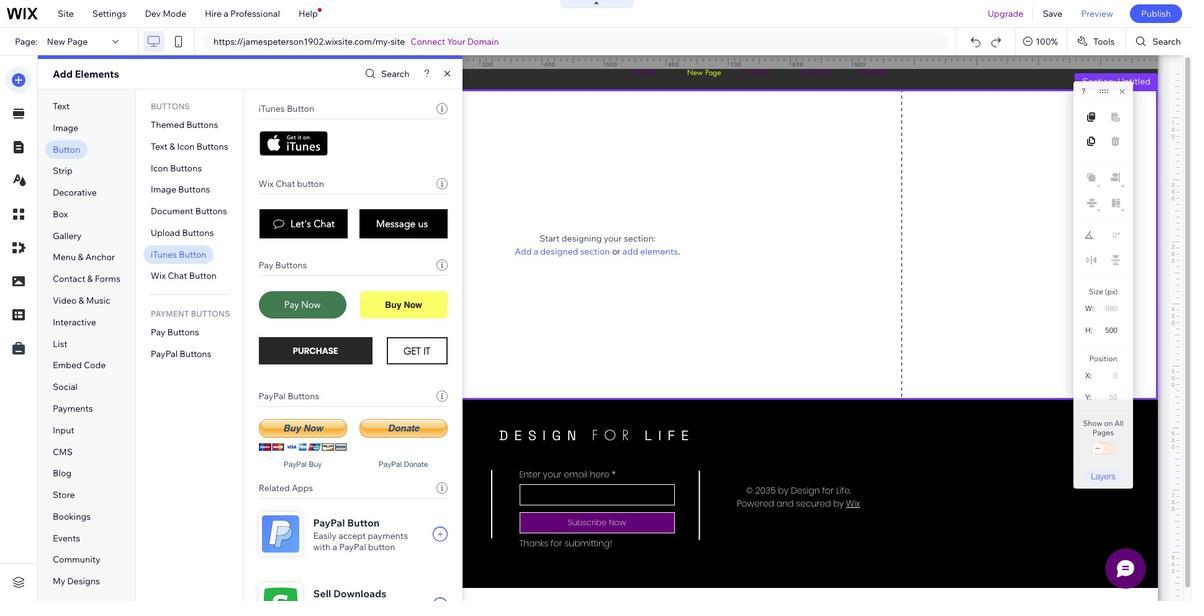 Task type: vqa. For each thing, say whether or not it's contained in the screenshot.
right the Image Buttons
no



Task type: locate. For each thing, give the bounding box(es) containing it.
0 vertical spatial icon
[[177, 141, 195, 152]]

0 horizontal spatial pay buttons
[[151, 327, 199, 338]]

600
[[669, 61, 680, 68]]

text
[[53, 101, 70, 112], [151, 141, 168, 152]]

1 horizontal spatial chat
[[276, 178, 295, 189]]

text down themed
[[151, 141, 168, 152]]

tools
[[1094, 36, 1115, 47]]

my
[[53, 576, 65, 587]]

1 horizontal spatial add
[[515, 246, 532, 257]]

show
[[1084, 419, 1103, 428]]

publish button
[[1131, 4, 1183, 23]]

0 horizontal spatial itunes
[[151, 249, 177, 260]]

video
[[53, 295, 77, 306]]

icon down themed buttons
[[177, 141, 195, 152]]

decorative
[[53, 187, 97, 198]]

1 horizontal spatial pay
[[259, 260, 273, 271]]

0 horizontal spatial chat
[[168, 271, 187, 282]]

button
[[287, 103, 314, 114], [53, 144, 80, 155], [179, 249, 206, 260], [189, 271, 217, 282], [347, 517, 380, 529]]

& for contact
[[87, 273, 93, 285]]

0 horizontal spatial icon
[[151, 162, 168, 174]]

& up icon buttons
[[170, 141, 175, 152]]

1 horizontal spatial wix
[[259, 178, 274, 189]]

show on all pages
[[1084, 419, 1124, 437]]

donate
[[404, 460, 428, 469]]

a inside start designing your section: add a designed section or add elements .
[[534, 246, 539, 257]]

search button down "site"
[[362, 65, 410, 83]]

section
[[580, 246, 610, 257]]

h:
[[1086, 326, 1093, 335]]

add
[[623, 246, 639, 257]]

1 vertical spatial chat
[[168, 271, 187, 282]]

pages
[[1093, 428, 1115, 437]]

pay
[[259, 260, 273, 271], [151, 327, 165, 338]]

0 horizontal spatial pay
[[151, 327, 165, 338]]

events
[[53, 533, 80, 544]]

1 vertical spatial itunes button
[[151, 249, 206, 260]]

elements
[[75, 68, 119, 80]]

1 vertical spatial paypal buttons
[[259, 391, 319, 402]]

size
[[1089, 287, 1104, 296]]

preview
[[1082, 8, 1114, 19]]

strip
[[53, 165, 73, 177]]

0 vertical spatial image
[[53, 122, 78, 133]]

900
[[855, 61, 866, 68]]

add a designed section button
[[515, 246, 610, 257]]

or
[[613, 246, 621, 256]]

anchor
[[85, 252, 115, 263]]

wix for wix chat button
[[151, 271, 166, 282]]

pay buttons
[[259, 260, 307, 271], [151, 327, 199, 338]]

add
[[53, 68, 73, 80], [515, 246, 532, 257]]

new
[[47, 36, 65, 47]]

payment buttons
[[151, 309, 230, 319]]

1 vertical spatial a
[[534, 246, 539, 257]]

1 vertical spatial add
[[515, 246, 532, 257]]

section:
[[624, 233, 656, 244]]

add down new page
[[53, 68, 73, 80]]

1 vertical spatial text
[[151, 141, 168, 152]]

0 horizontal spatial itunes button
[[151, 249, 206, 260]]

a right with
[[333, 542, 337, 553]]

1 vertical spatial search button
[[362, 65, 410, 83]]

& right video
[[79, 295, 84, 306]]

itunes button
[[259, 103, 314, 114], [151, 249, 206, 260]]

&
[[170, 141, 175, 152], [78, 252, 84, 263], [87, 273, 93, 285], [79, 295, 84, 306]]

wix chat button
[[151, 271, 217, 282]]

document buttons
[[151, 206, 227, 217]]

start
[[540, 233, 560, 244]]

0 vertical spatial wix
[[259, 178, 274, 189]]

1 vertical spatial search
[[381, 68, 410, 80]]

1 vertical spatial image
[[151, 184, 176, 195]]

a left designed
[[534, 246, 539, 257]]

bookings
[[53, 511, 91, 522]]

0 horizontal spatial add
[[53, 68, 73, 80]]

paypal buttons
[[151, 349, 212, 360], [259, 391, 319, 402]]

0 horizontal spatial paypal buttons
[[151, 349, 212, 360]]

?
[[1082, 87, 1086, 96]]

menu & anchor
[[53, 252, 115, 263]]

None text field
[[1101, 227, 1117, 244]]

dev mode
[[145, 8, 186, 19]]

1 horizontal spatial search button
[[1127, 28, 1193, 55]]

°
[[1118, 231, 1121, 240]]

input
[[53, 425, 74, 436]]

icon up image buttons at the left top of the page
[[151, 162, 168, 174]]

1 vertical spatial button
[[368, 542, 395, 553]]

1 vertical spatial pay buttons
[[151, 327, 199, 338]]

hire a professional
[[205, 8, 280, 19]]

1 horizontal spatial pay buttons
[[259, 260, 307, 271]]

& left forms
[[87, 273, 93, 285]]

0 horizontal spatial button
[[297, 178, 324, 189]]

1 vertical spatial wix
[[151, 271, 166, 282]]

image
[[53, 122, 78, 133], [151, 184, 176, 195]]

0 horizontal spatial wix
[[151, 271, 166, 282]]

sell downloads
[[313, 588, 387, 600]]

0 vertical spatial a
[[224, 8, 229, 19]]

w:
[[1086, 304, 1095, 313]]

1 horizontal spatial a
[[333, 542, 337, 553]]

search button
[[1127, 28, 1193, 55], [362, 65, 410, 83]]

new page
[[47, 36, 88, 47]]

chat
[[276, 178, 295, 189], [168, 271, 187, 282]]

switch
[[1091, 440, 1116, 458]]

search down publish button
[[1153, 36, 1182, 47]]

100%
[[1036, 36, 1058, 47]]

payments
[[368, 531, 408, 542]]

downloads
[[334, 588, 387, 600]]

0 vertical spatial text
[[53, 101, 70, 112]]

1 horizontal spatial button
[[368, 542, 395, 553]]

image up document
[[151, 184, 176, 195]]

add inside start designing your section: add a designed section or add elements .
[[515, 246, 532, 257]]

300
[[482, 61, 494, 68]]

1 vertical spatial icon
[[151, 162, 168, 174]]

x:
[[1086, 371, 1092, 380]]

themed
[[151, 119, 184, 130]]

upload
[[151, 227, 180, 238]]

publish
[[1142, 8, 1172, 19]]

image buttons
[[151, 184, 210, 195]]

store
[[53, 490, 75, 501]]

0 vertical spatial search button
[[1127, 28, 1193, 55]]

text & icon buttons
[[151, 141, 228, 152]]

paypal button easily accept payments with a paypal button
[[313, 517, 408, 553]]

search down "site"
[[381, 68, 410, 80]]

0 vertical spatial pay buttons
[[259, 260, 307, 271]]

0 horizontal spatial image
[[53, 122, 78, 133]]

text for text & icon buttons
[[151, 141, 168, 152]]

2 horizontal spatial a
[[534, 246, 539, 257]]

0 horizontal spatial text
[[53, 101, 70, 112]]

add elements button
[[623, 246, 678, 257]]

video & music
[[53, 295, 110, 306]]

1 horizontal spatial image
[[151, 184, 176, 195]]

itunes
[[259, 103, 285, 114], [151, 249, 177, 260]]

1 vertical spatial itunes
[[151, 249, 177, 260]]

1 vertical spatial pay
[[151, 327, 165, 338]]

text down add elements
[[53, 101, 70, 112]]

a right hire
[[224, 8, 229, 19]]

image up 'strip'
[[53, 122, 78, 133]]

& right menu
[[78, 252, 84, 263]]

2 vertical spatial a
[[333, 542, 337, 553]]

paypal
[[151, 349, 178, 360], [259, 391, 286, 402], [284, 460, 307, 469], [379, 460, 402, 469], [313, 517, 345, 529], [339, 542, 366, 553]]

upload buttons
[[151, 227, 214, 238]]

1 horizontal spatial paypal buttons
[[259, 391, 319, 402]]

0 vertical spatial chat
[[276, 178, 295, 189]]

interactive
[[53, 317, 96, 328]]

0 vertical spatial itunes button
[[259, 103, 314, 114]]

0 vertical spatial itunes
[[259, 103, 285, 114]]

1 horizontal spatial text
[[151, 141, 168, 152]]

1 horizontal spatial itunes
[[259, 103, 285, 114]]

1 horizontal spatial search
[[1153, 36, 1182, 47]]

domain
[[468, 36, 499, 47]]

search button down publish button
[[1127, 28, 1193, 55]]

button
[[297, 178, 324, 189], [368, 542, 395, 553]]

apps
[[292, 483, 313, 494]]

add left designed
[[515, 246, 532, 257]]

None text field
[[1099, 300, 1123, 317], [1100, 322, 1123, 339], [1099, 367, 1123, 384], [1098, 389, 1123, 406], [1099, 300, 1123, 317], [1100, 322, 1123, 339], [1099, 367, 1123, 384], [1098, 389, 1123, 406]]

0 horizontal spatial search
[[381, 68, 410, 80]]



Task type: describe. For each thing, give the bounding box(es) containing it.
code
[[84, 360, 106, 371]]

themed buttons
[[151, 119, 218, 130]]

blog
[[53, 468, 72, 479]]

700
[[731, 61, 742, 68]]

buy
[[309, 460, 322, 469]]

.
[[678, 246, 681, 256]]

list
[[53, 338, 68, 349]]

position
[[1090, 354, 1118, 363]]

on
[[1105, 419, 1114, 428]]

untitled
[[1118, 76, 1151, 87]]

designing
[[562, 233, 602, 244]]

& for menu
[[78, 252, 84, 263]]

dev
[[145, 8, 161, 19]]

embed
[[53, 360, 82, 371]]

page
[[67, 36, 88, 47]]

elements
[[641, 246, 678, 257]]

designs
[[67, 576, 100, 587]]

& for video
[[79, 295, 84, 306]]

forms
[[95, 273, 120, 285]]

image for image
[[53, 122, 78, 133]]

social
[[53, 382, 77, 393]]

cms
[[53, 446, 73, 458]]

? button
[[1082, 87, 1086, 96]]

community
[[53, 554, 100, 566]]

& for text
[[170, 141, 175, 152]]

document
[[151, 206, 193, 217]]

paypal buy
[[284, 460, 322, 469]]

y:
[[1086, 393, 1092, 402]]

contact
[[53, 273, 85, 285]]

connect
[[411, 36, 446, 47]]

https://jamespeterson1902.wixsite.com/my-site connect your domain
[[214, 36, 499, 47]]

100% button
[[1016, 28, 1067, 55]]

your
[[604, 233, 622, 244]]

1 horizontal spatial itunes button
[[259, 103, 314, 114]]

your
[[447, 36, 466, 47]]

sell
[[313, 588, 331, 600]]

layers button
[[1084, 470, 1124, 483]]

with
[[313, 542, 331, 553]]

contact & forms
[[53, 273, 120, 285]]

0 horizontal spatial search button
[[362, 65, 410, 83]]

layers
[[1092, 471, 1116, 481]]

designed
[[541, 246, 579, 257]]

(px)
[[1105, 287, 1118, 296]]

site
[[58, 8, 74, 19]]

site
[[391, 36, 405, 47]]

hire
[[205, 8, 222, 19]]

tools button
[[1068, 28, 1126, 55]]

preview button
[[1072, 0, 1123, 27]]

all
[[1115, 419, 1124, 428]]

button inside the paypal button easily accept payments with a paypal button
[[347, 517, 380, 529]]

chat for button
[[276, 178, 295, 189]]

0 vertical spatial paypal buttons
[[151, 349, 212, 360]]

size (px)
[[1089, 287, 1118, 296]]

accept
[[339, 531, 366, 542]]

a inside the paypal button easily accept payments with a paypal button
[[333, 542, 337, 553]]

0 vertical spatial button
[[297, 178, 324, 189]]

400
[[544, 61, 556, 68]]

related apps
[[259, 483, 313, 494]]

payments
[[53, 403, 93, 414]]

embed code
[[53, 360, 106, 371]]

icon buttons
[[151, 162, 202, 174]]

professional
[[230, 8, 280, 19]]

text for text
[[53, 101, 70, 112]]

box
[[53, 209, 68, 220]]

1 horizontal spatial icon
[[177, 141, 195, 152]]

save button
[[1034, 0, 1072, 27]]

0 vertical spatial search
[[1153, 36, 1182, 47]]

gallery
[[53, 230, 82, 241]]

section: untitled
[[1083, 76, 1151, 87]]

wix chat button
[[259, 178, 324, 189]]

settings
[[92, 8, 126, 19]]

save
[[1043, 8, 1063, 19]]

0 vertical spatial pay
[[259, 260, 273, 271]]

menu
[[53, 252, 76, 263]]

section:
[[1083, 76, 1116, 87]]

mode
[[163, 8, 186, 19]]

help
[[299, 8, 318, 19]]

0 vertical spatial add
[[53, 68, 73, 80]]

800
[[793, 61, 804, 68]]

500
[[607, 61, 618, 68]]

wix for wix chat button
[[259, 178, 274, 189]]

start designing your section: add a designed section or add elements .
[[515, 233, 681, 257]]

button inside the paypal button easily accept payments with a paypal button
[[368, 542, 395, 553]]

image for image buttons
[[151, 184, 176, 195]]

https://jamespeterson1902.wixsite.com/my-
[[214, 36, 391, 47]]

chat for button
[[168, 271, 187, 282]]

0 horizontal spatial a
[[224, 8, 229, 19]]



